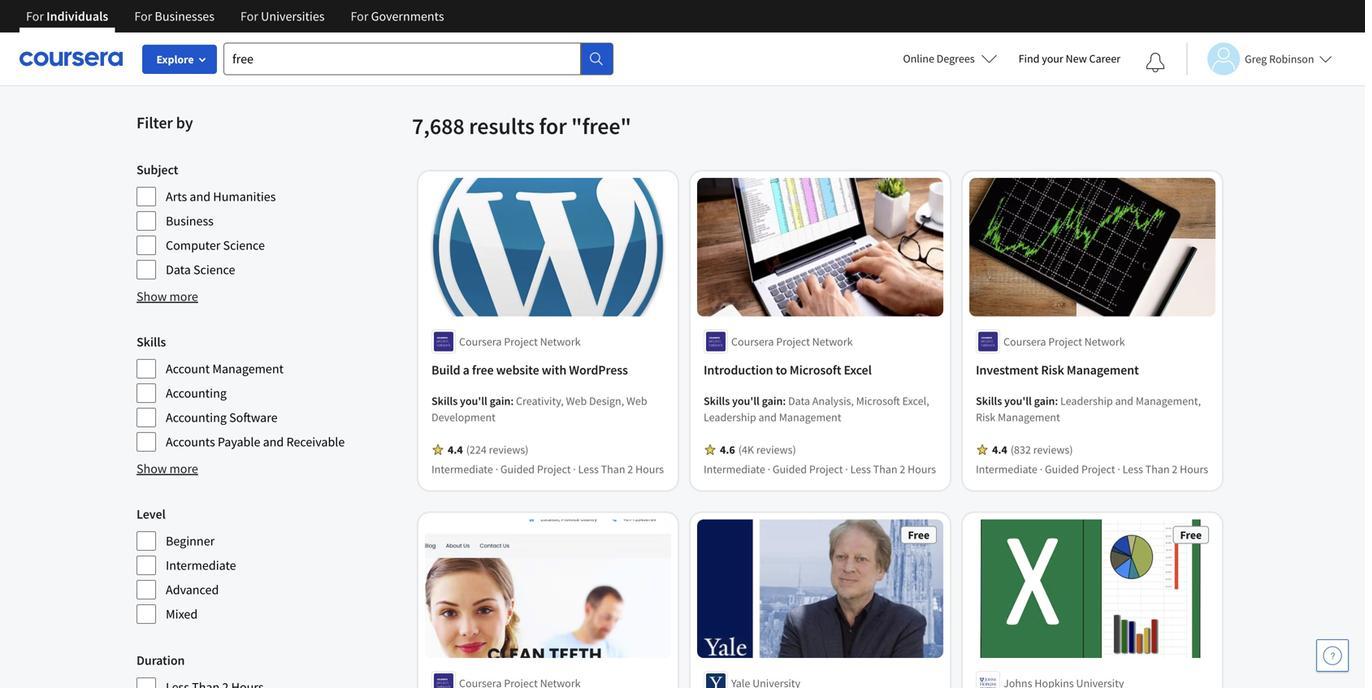 Task type: locate. For each thing, give the bounding box(es) containing it.
guided down '4.4 (224 reviews)'
[[501, 462, 535, 477]]

network up investment risk management link
[[1085, 334, 1125, 349]]

2 coursera from the left
[[732, 334, 774, 349]]

: down to
[[783, 394, 786, 408]]

2 coursera project network from the left
[[732, 334, 853, 349]]

2 you'll from the left
[[732, 394, 760, 408]]

1 horizontal spatial :
[[783, 394, 786, 408]]

skills you'll gain : down investment
[[976, 394, 1061, 408]]

3 gain from the left
[[1034, 394, 1055, 408]]

for individuals
[[26, 8, 108, 24]]

1 reviews) from the left
[[489, 443, 529, 457]]

2 horizontal spatial less
[[1123, 462, 1143, 477]]

project down 'data analysis, microsoft excel, leadership and management'
[[809, 462, 843, 477]]

banner navigation
[[13, 0, 457, 33]]

risk down investment
[[976, 410, 996, 425]]

you'll down introduction
[[732, 394, 760, 408]]

1 horizontal spatial guided
[[773, 462, 807, 477]]

show more for data science
[[137, 289, 198, 305]]

1 more from the top
[[169, 289, 198, 305]]

2 4.4 from the left
[[992, 443, 1008, 457]]

you'll down investment
[[1005, 394, 1032, 408]]

2 network from the left
[[812, 334, 853, 349]]

leadership
[[1061, 394, 1113, 408], [704, 410, 756, 425]]

1 vertical spatial risk
[[976, 410, 996, 425]]

show more
[[137, 289, 198, 305], [137, 461, 198, 477]]

2 show from the top
[[137, 461, 167, 477]]

skills you'll gain : down introduction
[[704, 394, 788, 408]]

less down design,
[[578, 462, 599, 477]]

management
[[212, 361, 284, 377], [1067, 362, 1139, 378], [779, 410, 842, 425], [998, 410, 1060, 425]]

management up leadership and management, risk management
[[1067, 362, 1139, 378]]

accounting
[[166, 385, 227, 402], [166, 410, 227, 426]]

project
[[504, 334, 538, 349], [776, 334, 810, 349], [1049, 334, 1082, 349], [537, 462, 571, 477], [809, 462, 843, 477], [1082, 462, 1116, 477]]

1 skills you'll gain : from the left
[[432, 394, 516, 408]]

0 horizontal spatial guided
[[501, 462, 535, 477]]

microsoft for analysis,
[[856, 394, 900, 408]]

business
[[166, 213, 214, 229]]

1 intermediate · guided project · less than 2 hours from the left
[[432, 462, 664, 477]]

1 vertical spatial show more
[[137, 461, 198, 477]]

3 : from the left
[[1055, 394, 1058, 408]]

show more button down accounts
[[137, 459, 198, 479]]

2 horizontal spatial 2
[[1172, 462, 1178, 477]]

management inside 'data analysis, microsoft excel, leadership and management'
[[779, 410, 842, 425]]

2 web from the left
[[627, 394, 647, 408]]

for left universities
[[241, 8, 258, 24]]

0 vertical spatial leadership
[[1061, 394, 1113, 408]]

governments
[[371, 8, 444, 24]]

coursera
[[459, 334, 502, 349], [732, 334, 774, 349], [1004, 334, 1046, 349]]

show more down data science
[[137, 289, 198, 305]]

· down '4.4 (224 reviews)'
[[495, 462, 498, 477]]

"free"
[[571, 112, 631, 140]]

show more button down data science
[[137, 287, 198, 306]]

0 horizontal spatial skills you'll gain :
[[432, 394, 516, 408]]

and inside leadership and management, risk management
[[1115, 394, 1134, 408]]

1 for from the left
[[26, 8, 44, 24]]

coursera project network up introduction to microsoft excel
[[732, 334, 853, 349]]

receivable
[[287, 434, 345, 450]]

leadership down investment risk management link
[[1061, 394, 1113, 408]]

· down the creativity, web design, web development
[[573, 462, 576, 477]]

design,
[[589, 394, 624, 408]]

: for microsoft
[[783, 394, 786, 408]]

2 reviews) from the left
[[757, 443, 796, 457]]

1 horizontal spatial skills you'll gain :
[[704, 394, 788, 408]]

2 for excel
[[900, 462, 906, 477]]

accounts
[[166, 434, 215, 450]]

show
[[137, 289, 167, 305], [137, 461, 167, 477]]

risk right investment
[[1041, 362, 1065, 378]]

2 gain from the left
[[762, 394, 783, 408]]

filter
[[137, 113, 173, 133]]

coursera for a
[[459, 334, 502, 349]]

2 horizontal spatial you'll
[[1005, 394, 1032, 408]]

more down accounts
[[169, 461, 198, 477]]

gain down investment risk management
[[1034, 394, 1055, 408]]

for businesses
[[134, 8, 215, 24]]

microsoft down excel
[[856, 394, 900, 408]]

2 show more from the top
[[137, 461, 198, 477]]

skills you'll gain : up development
[[432, 394, 516, 408]]

project up website on the left of page
[[504, 334, 538, 349]]

gain for microsoft
[[762, 394, 783, 408]]

4.4
[[448, 443, 463, 457], [992, 443, 1008, 457]]

2 show more button from the top
[[137, 459, 198, 479]]

show up level
[[137, 461, 167, 477]]

3 skills you'll gain : from the left
[[976, 394, 1061, 408]]

you'll for build
[[460, 394, 487, 408]]

show down data science
[[137, 289, 167, 305]]

for left businesses
[[134, 8, 152, 24]]

0 vertical spatial microsoft
[[790, 362, 842, 378]]

intermediate down '(832'
[[976, 462, 1038, 477]]

(224
[[466, 443, 487, 457]]

2 horizontal spatial hours
[[1180, 462, 1209, 477]]

guided down 4.6 (4k reviews)
[[773, 462, 807, 477]]

network
[[540, 334, 581, 349], [812, 334, 853, 349], [1085, 334, 1125, 349]]

2 for from the left
[[134, 8, 152, 24]]

1 horizontal spatial microsoft
[[856, 394, 900, 408]]

reviews) right (4k
[[757, 443, 796, 457]]

guided for excel
[[773, 462, 807, 477]]

science
[[223, 237, 265, 254], [193, 262, 235, 278]]

1 4.4 from the left
[[448, 443, 463, 457]]

management down analysis,
[[779, 410, 842, 425]]

1 horizontal spatial you'll
[[732, 394, 760, 408]]

show notifications image
[[1146, 53, 1166, 72]]

0 horizontal spatial web
[[566, 394, 587, 408]]

data inside "subject" group
[[166, 262, 191, 278]]

1 guided from the left
[[501, 462, 535, 477]]

reviews) right '(832'
[[1034, 443, 1073, 457]]

leadership up 4.6
[[704, 410, 756, 425]]

2 horizontal spatial network
[[1085, 334, 1125, 349]]

0 horizontal spatial intermediate · guided project · less than 2 hours
[[432, 462, 664, 477]]

2 : from the left
[[783, 394, 786, 408]]

robinson
[[1270, 52, 1315, 66]]

data for analysis,
[[788, 394, 810, 408]]

1 horizontal spatial network
[[812, 334, 853, 349]]

reviews) right the (224 at the left
[[489, 443, 529, 457]]

2 horizontal spatial coursera
[[1004, 334, 1046, 349]]

investment risk management
[[976, 362, 1139, 378]]

0 vertical spatial show
[[137, 289, 167, 305]]

intermediate · guided project · less than 2 hours down the creativity, web design, web development
[[432, 462, 664, 477]]

4 for from the left
[[351, 8, 369, 24]]

hours
[[636, 462, 664, 477], [908, 462, 936, 477], [1180, 462, 1209, 477]]

skills up development
[[432, 394, 458, 408]]

0 horizontal spatial coursera
[[459, 334, 502, 349]]

1 than from the left
[[601, 462, 625, 477]]

show for data
[[137, 289, 167, 305]]

build a free website with wordpress link
[[432, 360, 665, 380]]

1 hours from the left
[[636, 462, 664, 477]]

3 reviews) from the left
[[1034, 443, 1073, 457]]

and inside skills group
[[263, 434, 284, 450]]

1 horizontal spatial data
[[788, 394, 810, 408]]

0 horizontal spatial leadership
[[704, 410, 756, 425]]

free
[[205, 22, 229, 38], [908, 528, 930, 542], [1180, 528, 1202, 542]]

1 gain from the left
[[490, 394, 511, 408]]

less down analysis,
[[851, 462, 871, 477]]

1 vertical spatial microsoft
[[856, 394, 900, 408]]

0 vertical spatial show more
[[137, 289, 198, 305]]

0 horizontal spatial 4.4
[[448, 443, 463, 457]]

None search field
[[224, 43, 614, 75]]

2 horizontal spatial gain
[[1034, 394, 1055, 408]]

science for computer science
[[223, 237, 265, 254]]

website
[[496, 362, 539, 378]]

2 horizontal spatial coursera project network
[[1004, 334, 1125, 349]]

subject group
[[137, 160, 402, 280]]

1 horizontal spatial hours
[[908, 462, 936, 477]]

accounting for accounting
[[166, 385, 227, 402]]

less down leadership and management, risk management
[[1123, 462, 1143, 477]]

intermediate up advanced at the bottom left of the page
[[166, 558, 236, 574]]

3 network from the left
[[1085, 334, 1125, 349]]

coursera project network
[[459, 334, 581, 349], [732, 334, 853, 349], [1004, 334, 1125, 349]]

network for website
[[540, 334, 581, 349]]

1 vertical spatial accounting
[[166, 410, 227, 426]]

0 vertical spatial more
[[169, 289, 198, 305]]

coursera up free
[[459, 334, 502, 349]]

What do you want to learn? text field
[[224, 43, 581, 75]]

accounting up accounts
[[166, 410, 227, 426]]

0 horizontal spatial coursera project network
[[459, 334, 581, 349]]

science down humanities
[[223, 237, 265, 254]]

:
[[511, 394, 514, 408], [783, 394, 786, 408], [1055, 394, 1058, 408]]

1 vertical spatial show
[[137, 461, 167, 477]]

· down 4.4 (832 reviews)
[[1040, 462, 1043, 477]]

gain down to
[[762, 394, 783, 408]]

3 intermediate · guided project · less than 2 hours from the left
[[976, 462, 1209, 477]]

intermediate down the (224 at the left
[[432, 462, 493, 477]]

2 guided from the left
[[773, 462, 807, 477]]

0 horizontal spatial :
[[511, 394, 514, 408]]

2 intermediate · guided project · less than 2 hours from the left
[[704, 462, 936, 477]]

0 vertical spatial data
[[166, 262, 191, 278]]

1 vertical spatial more
[[169, 461, 198, 477]]

science down computer science
[[193, 262, 235, 278]]

1 show more button from the top
[[137, 287, 198, 306]]

2 horizontal spatial skills you'll gain :
[[976, 394, 1061, 408]]

coursera up investment
[[1004, 334, 1046, 349]]

show more for accounts payable and receivable
[[137, 461, 198, 477]]

1 horizontal spatial coursera project network
[[732, 334, 853, 349]]

2 2 from the left
[[900, 462, 906, 477]]

and left management,
[[1115, 394, 1134, 408]]

intermediate · guided project · less than 2 hours for website
[[432, 462, 664, 477]]

1 you'll from the left
[[460, 394, 487, 408]]

accounts payable and receivable
[[166, 434, 345, 450]]

0 vertical spatial show more button
[[137, 287, 198, 306]]

skills you'll gain : for build
[[432, 394, 516, 408]]

0 horizontal spatial gain
[[490, 394, 511, 408]]

build a free website with wordpress
[[432, 362, 628, 378]]

skills down introduction
[[704, 394, 730, 408]]

0 vertical spatial risk
[[1041, 362, 1065, 378]]

1 coursera project network from the left
[[459, 334, 581, 349]]

1 horizontal spatial reviews)
[[757, 443, 796, 457]]

degrees
[[937, 51, 975, 66]]

1 horizontal spatial 4.4
[[992, 443, 1008, 457]]

4 · from the left
[[846, 462, 848, 477]]

network up with
[[540, 334, 581, 349]]

and up 4.6 (4k reviews)
[[759, 410, 777, 425]]

for universities
[[241, 8, 325, 24]]

more
[[169, 289, 198, 305], [169, 461, 198, 477]]

and
[[190, 189, 211, 205], [1115, 394, 1134, 408], [759, 410, 777, 425], [263, 434, 284, 450]]

guided down 4.4 (832 reviews)
[[1045, 462, 1079, 477]]

show more down accounts
[[137, 461, 198, 477]]

2 skills you'll gain : from the left
[[704, 394, 788, 408]]

management,
[[1136, 394, 1201, 408]]

intermediate
[[432, 462, 493, 477], [704, 462, 765, 477], [976, 462, 1038, 477], [166, 558, 236, 574]]

hours for investment risk management
[[1180, 462, 1209, 477]]

1 horizontal spatial leadership
[[1061, 394, 1113, 408]]

online degrees button
[[890, 41, 1011, 76]]

duration group
[[137, 651, 402, 688]]

2
[[628, 462, 633, 477], [900, 462, 906, 477], [1172, 462, 1178, 477]]

2 than from the left
[[873, 462, 898, 477]]

you'll up development
[[460, 394, 487, 408]]

1 network from the left
[[540, 334, 581, 349]]

less
[[578, 462, 599, 477], [851, 462, 871, 477], [1123, 462, 1143, 477]]

management inside skills group
[[212, 361, 284, 377]]

gain down free
[[490, 394, 511, 408]]

0 horizontal spatial hours
[[636, 462, 664, 477]]

intermediate · guided project · less than 2 hours down leadership and management, risk management
[[976, 462, 1209, 477]]

online degrees
[[903, 51, 975, 66]]

greg robinson button
[[1187, 43, 1332, 75]]

project down leadership and management, risk management
[[1082, 462, 1116, 477]]

1 horizontal spatial gain
[[762, 394, 783, 408]]

3 coursera from the left
[[1004, 334, 1046, 349]]

coursera project network for free
[[459, 334, 581, 349]]

1 : from the left
[[511, 394, 514, 408]]

2 horizontal spatial intermediate · guided project · less than 2 hours
[[976, 462, 1209, 477]]

microsoft right to
[[790, 362, 842, 378]]

· down 'data analysis, microsoft excel, leadership and management'
[[846, 462, 848, 477]]

· down leadership and management, risk management
[[1118, 462, 1121, 477]]

gain for free
[[490, 394, 511, 408]]

reviews)
[[489, 443, 529, 457], [757, 443, 796, 457], [1034, 443, 1073, 457]]

1 2 from the left
[[628, 462, 633, 477]]

web left design,
[[566, 394, 587, 408]]

than for excel
[[873, 462, 898, 477]]

2 horizontal spatial reviews)
[[1034, 443, 1073, 457]]

0 horizontal spatial than
[[601, 462, 625, 477]]

accounting down the account
[[166, 385, 227, 402]]

computer science
[[166, 237, 265, 254]]

for left individuals
[[26, 8, 44, 24]]

: left creativity,
[[511, 394, 514, 408]]

0 vertical spatial science
[[223, 237, 265, 254]]

risk
[[1041, 362, 1065, 378], [976, 410, 996, 425]]

skills you'll gain : for investment
[[976, 394, 1061, 408]]

coursera up introduction
[[732, 334, 774, 349]]

data inside 'data analysis, microsoft excel, leadership and management'
[[788, 394, 810, 408]]

network up introduction to microsoft excel link
[[812, 334, 853, 349]]

· down 4.6 (4k reviews)
[[768, 462, 771, 477]]

coursera project network up website on the left of page
[[459, 334, 581, 349]]

1 vertical spatial show more button
[[137, 459, 198, 479]]

coursera project network up investment risk management
[[1004, 334, 1125, 349]]

management up 4.4 (832 reviews)
[[998, 410, 1060, 425]]

2 horizontal spatial than
[[1146, 462, 1170, 477]]

skills down investment
[[976, 394, 1002, 408]]

intermediate · guided project · less than 2 hours down 'data analysis, microsoft excel, leadership and management'
[[704, 462, 936, 477]]

2 hours from the left
[[908, 462, 936, 477]]

2 accounting from the top
[[166, 410, 227, 426]]

help center image
[[1323, 646, 1343, 666]]

0 horizontal spatial microsoft
[[790, 362, 842, 378]]

microsoft
[[790, 362, 842, 378], [856, 394, 900, 408]]

more for accounts
[[169, 461, 198, 477]]

explore
[[156, 52, 194, 67]]

1 vertical spatial leadership
[[704, 410, 756, 425]]

you'll
[[460, 394, 487, 408], [732, 394, 760, 408], [1005, 394, 1032, 408]]

data analysis, microsoft excel, leadership and management
[[704, 394, 929, 425]]

account
[[166, 361, 210, 377]]

1 horizontal spatial coursera
[[732, 334, 774, 349]]

1 less from the left
[[578, 462, 599, 477]]

0 horizontal spatial you'll
[[460, 394, 487, 408]]

0 horizontal spatial data
[[166, 262, 191, 278]]

creativity,
[[516, 394, 564, 408]]

1 show more from the top
[[137, 289, 198, 305]]

2 less from the left
[[851, 462, 871, 477]]

microsoft inside 'data analysis, microsoft excel, leadership and management'
[[856, 394, 900, 408]]

skills you'll gain :
[[432, 394, 516, 408], [704, 394, 788, 408], [976, 394, 1061, 408]]

and inside "subject" group
[[190, 189, 211, 205]]

and down software
[[263, 434, 284, 450]]

2 horizontal spatial :
[[1055, 394, 1058, 408]]

data
[[166, 262, 191, 278], [788, 394, 810, 408]]

2 more from the top
[[169, 461, 198, 477]]

3 you'll from the left
[[1005, 394, 1032, 408]]

web right design,
[[627, 394, 647, 408]]

a
[[463, 362, 470, 378]]

guided
[[501, 462, 535, 477], [773, 462, 807, 477], [1045, 462, 1079, 477]]

explore button
[[142, 45, 217, 74]]

3 hours from the left
[[1180, 462, 1209, 477]]

show more button for accounts
[[137, 459, 198, 479]]

0 horizontal spatial free
[[205, 22, 229, 38]]

1 horizontal spatial less
[[851, 462, 871, 477]]

4.4 left the (224 at the left
[[448, 443, 463, 457]]

data down computer
[[166, 262, 191, 278]]

science for data science
[[193, 262, 235, 278]]

4.4 left '(832'
[[992, 443, 1008, 457]]

for left governments on the top
[[351, 8, 369, 24]]

1 horizontal spatial intermediate · guided project · less than 2 hours
[[704, 462, 936, 477]]

1 accounting from the top
[[166, 385, 227, 402]]

1 show from the top
[[137, 289, 167, 305]]

0 horizontal spatial 2
[[628, 462, 633, 477]]

data down introduction to microsoft excel
[[788, 394, 810, 408]]

and right arts
[[190, 189, 211, 205]]

skills you'll gain : for introduction
[[704, 394, 788, 408]]

new
[[1066, 51, 1087, 66]]

0 horizontal spatial network
[[540, 334, 581, 349]]

3 coursera project network from the left
[[1004, 334, 1125, 349]]

3 for from the left
[[241, 8, 258, 24]]

2 horizontal spatial guided
[[1045, 462, 1079, 477]]

0 horizontal spatial reviews)
[[489, 443, 529, 457]]

intermediate down 4.6
[[704, 462, 765, 477]]

management up software
[[212, 361, 284, 377]]

1 horizontal spatial than
[[873, 462, 898, 477]]

0 vertical spatial accounting
[[166, 385, 227, 402]]

: down investment risk management
[[1055, 394, 1058, 408]]

0 horizontal spatial risk
[[976, 410, 996, 425]]

1 horizontal spatial 2
[[900, 462, 906, 477]]

more down data science
[[169, 289, 198, 305]]

level group
[[137, 505, 402, 625]]

1 vertical spatial data
[[788, 394, 810, 408]]

skills up the account
[[137, 334, 166, 350]]

1 horizontal spatial web
[[627, 394, 647, 408]]

gain for management
[[1034, 394, 1055, 408]]

1 coursera from the left
[[459, 334, 502, 349]]

you'll for investment
[[1005, 394, 1032, 408]]

management inside leadership and management, risk management
[[998, 410, 1060, 425]]

1 vertical spatial science
[[193, 262, 235, 278]]

online
[[903, 51, 935, 66]]

businesses
[[155, 8, 215, 24]]

0 horizontal spatial less
[[578, 462, 599, 477]]

4.4 for build
[[448, 443, 463, 457]]



Task type: vqa. For each thing, say whether or not it's contained in the screenshot.


Task type: describe. For each thing, give the bounding box(es) containing it.
payable
[[218, 434, 260, 450]]

hours for introduction to microsoft excel
[[908, 462, 936, 477]]

find your new career
[[1019, 51, 1121, 66]]

microsoft for to
[[790, 362, 842, 378]]

3 · from the left
[[768, 462, 771, 477]]

introduction to microsoft excel link
[[704, 360, 937, 380]]

hours for build a free website with wordpress
[[636, 462, 664, 477]]

career
[[1090, 51, 1121, 66]]

development
[[432, 410, 496, 425]]

duration
[[137, 653, 185, 669]]

and inside 'data analysis, microsoft excel, leadership and management'
[[759, 410, 777, 425]]

1 · from the left
[[495, 462, 498, 477]]

2 horizontal spatial free
[[1180, 528, 1202, 542]]

introduction
[[704, 362, 773, 378]]

4.6 (4k reviews)
[[720, 443, 796, 457]]

creativity, web design, web development
[[432, 394, 647, 425]]

find your new career link
[[1011, 49, 1129, 69]]

for for individuals
[[26, 8, 44, 24]]

project down the creativity, web design, web development
[[537, 462, 571, 477]]

leadership inside 'data analysis, microsoft excel, leadership and management'
[[704, 410, 756, 425]]

coursera project network for microsoft
[[732, 334, 853, 349]]

reviews) for website
[[489, 443, 529, 457]]

wordpress
[[569, 362, 628, 378]]

network for excel
[[812, 334, 853, 349]]

3 guided from the left
[[1045, 462, 1079, 477]]

coursera image
[[20, 46, 123, 72]]

2 for website
[[628, 462, 633, 477]]

7,688 results for "free"
[[412, 112, 631, 140]]

less for website
[[578, 462, 599, 477]]

results
[[469, 112, 535, 140]]

account management
[[166, 361, 284, 377]]

investment risk management link
[[976, 360, 1209, 380]]

computer
[[166, 237, 221, 254]]

4.4 for investment
[[992, 443, 1008, 457]]

investment
[[976, 362, 1039, 378]]

mixed
[[166, 606, 198, 623]]

browse link
[[126, 20, 166, 40]]

show more button for data
[[137, 287, 198, 306]]

browse
[[126, 22, 166, 38]]

guided for website
[[501, 462, 535, 477]]

than for website
[[601, 462, 625, 477]]

leadership inside leadership and management, risk management
[[1061, 394, 1113, 408]]

intermediate inside level group
[[166, 558, 236, 574]]

: for free
[[511, 394, 514, 408]]

data for science
[[166, 262, 191, 278]]

6 · from the left
[[1118, 462, 1121, 477]]

coursera for to
[[732, 334, 774, 349]]

1 horizontal spatial risk
[[1041, 362, 1065, 378]]

2 · from the left
[[573, 462, 576, 477]]

filter by
[[137, 113, 193, 133]]

project up introduction to microsoft excel
[[776, 334, 810, 349]]

reviews) for excel
[[757, 443, 796, 457]]

for governments
[[351, 8, 444, 24]]

for for businesses
[[134, 8, 152, 24]]

skills for investment risk management
[[976, 394, 1002, 408]]

level
[[137, 506, 166, 523]]

introduction to microsoft excel
[[704, 362, 872, 378]]

to
[[776, 362, 787, 378]]

software
[[229, 410, 278, 426]]

universities
[[261, 8, 325, 24]]

data science
[[166, 262, 235, 278]]

coursera for risk
[[1004, 334, 1046, 349]]

intermediate for introduction
[[704, 462, 765, 477]]

analysis,
[[813, 394, 854, 408]]

skills for introduction to microsoft excel
[[704, 394, 730, 408]]

4.4 (224 reviews)
[[448, 443, 529, 457]]

4.4 (832 reviews)
[[992, 443, 1073, 457]]

humanities
[[213, 189, 276, 205]]

4.6
[[720, 443, 735, 457]]

excel
[[844, 362, 872, 378]]

for for universities
[[241, 8, 258, 24]]

leadership and management, risk management
[[976, 394, 1201, 425]]

1 horizontal spatial free
[[908, 528, 930, 542]]

(832
[[1011, 443, 1031, 457]]

skills for build a free website with wordpress
[[432, 394, 458, 408]]

1 web from the left
[[566, 394, 587, 408]]

subject
[[137, 162, 178, 178]]

intermediate for investment
[[976, 462, 1038, 477]]

project up investment risk management
[[1049, 334, 1082, 349]]

intermediate for build
[[432, 462, 493, 477]]

7,688
[[412, 112, 465, 140]]

your
[[1042, 51, 1064, 66]]

with
[[542, 362, 567, 378]]

3 than from the left
[[1146, 462, 1170, 477]]

find
[[1019, 51, 1040, 66]]

3 2 from the left
[[1172, 462, 1178, 477]]

more for data
[[169, 289, 198, 305]]

risk inside leadership and management, risk management
[[976, 410, 996, 425]]

for for governments
[[351, 8, 369, 24]]

: for management
[[1055, 394, 1058, 408]]

skills inside skills group
[[137, 334, 166, 350]]

individuals
[[46, 8, 108, 24]]

less for excel
[[851, 462, 871, 477]]

skills group
[[137, 332, 402, 453]]

5 · from the left
[[1040, 462, 1043, 477]]

intermediate · guided project · less than 2 hours for excel
[[704, 462, 936, 477]]

(4k
[[739, 443, 754, 457]]

arts and humanities
[[166, 189, 276, 205]]

build
[[432, 362, 460, 378]]

free
[[472, 362, 494, 378]]

greg robinson
[[1245, 52, 1315, 66]]

greg
[[1245, 52, 1267, 66]]

arts
[[166, 189, 187, 205]]

accounting for accounting software
[[166, 410, 227, 426]]

for
[[539, 112, 567, 140]]

show for accounts
[[137, 461, 167, 477]]

beginner
[[166, 533, 215, 549]]

you'll for introduction
[[732, 394, 760, 408]]

advanced
[[166, 582, 219, 598]]

coursera project network for management
[[1004, 334, 1125, 349]]

excel,
[[903, 394, 929, 408]]

by
[[176, 113, 193, 133]]

3 less from the left
[[1123, 462, 1143, 477]]

accounting software
[[166, 410, 278, 426]]



